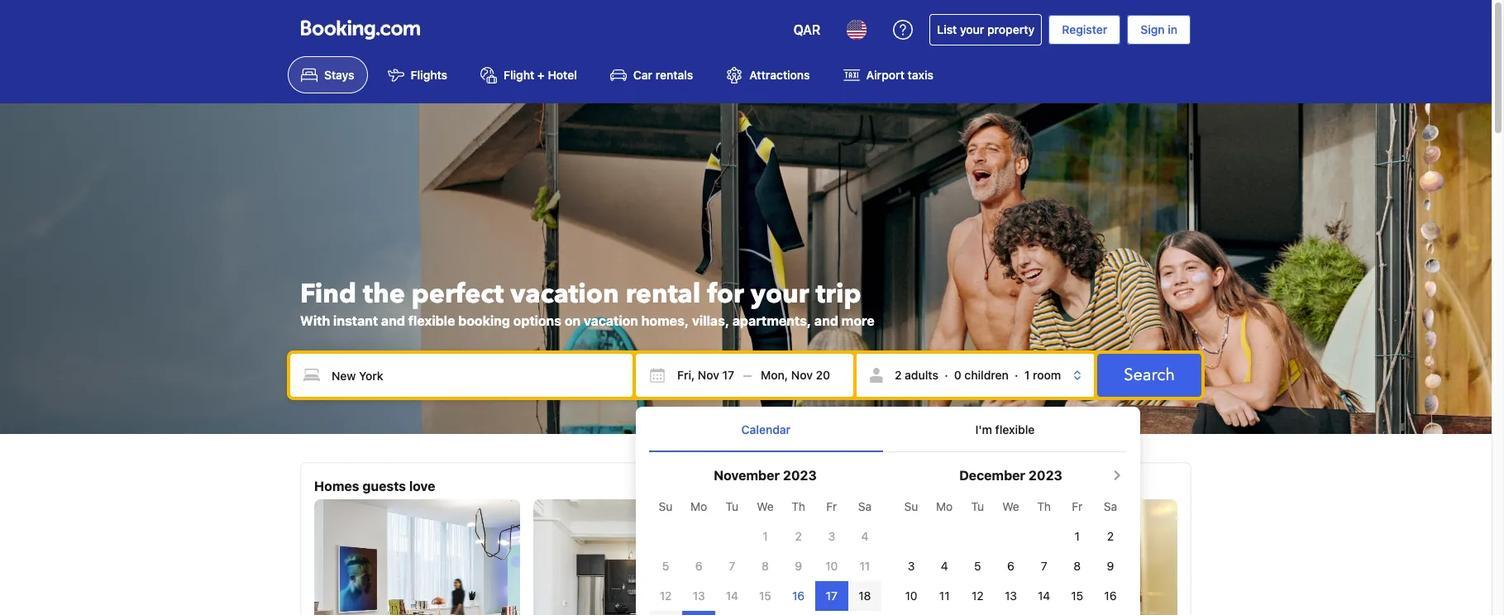 Task type: vqa. For each thing, say whether or not it's contained in the screenshot.
Vacation
yes



Task type: describe. For each thing, give the bounding box(es) containing it.
10 November 2023 checkbox
[[826, 559, 838, 573]]

mon,
[[761, 368, 789, 382]]

13 December 2023 checkbox
[[1005, 589, 1018, 603]]

2 adults · 0 children · 1 room
[[895, 368, 1062, 382]]

we for november
[[757, 499, 774, 513]]

november
[[714, 468, 780, 483]]

booking.com online hotel reservations image
[[301, 20, 420, 40]]

2023 for november 2023
[[783, 468, 817, 483]]

2 for december 2023
[[1108, 529, 1114, 543]]

sa for december 2023
[[1104, 499, 1118, 513]]

th for november 2023
[[792, 499, 806, 513]]

11 for 11 december 2023 option
[[940, 589, 950, 603]]

sign
[[1141, 22, 1165, 36]]

su for november 2023
[[659, 499, 673, 513]]

5 for 5 november 2023 checkbox on the bottom of the page
[[663, 559, 670, 573]]

3 November 2023 checkbox
[[829, 529, 836, 543]]

8 November 2023 checkbox
[[762, 559, 769, 573]]

i'm flexible
[[976, 422, 1035, 436]]

17 inside the december 2023 element
[[826, 589, 838, 603]]

3 December 2023 checkbox
[[908, 559, 915, 573]]

11 November 2023 checkbox
[[860, 559, 871, 573]]

qar button
[[784, 10, 831, 50]]

register link
[[1049, 15, 1121, 45]]

1 December 2023 checkbox
[[1075, 529, 1080, 543]]

10 for 10 december 2023 option at the bottom right of the page
[[906, 589, 918, 603]]

apartments,
[[733, 314, 812, 329]]

trip
[[816, 277, 862, 313]]

airport taxis
[[867, 68, 934, 82]]

more
[[842, 314, 875, 329]]

2 and from the left
[[815, 314, 839, 329]]

9 December 2023 checkbox
[[1107, 559, 1115, 573]]

fri,
[[678, 368, 695, 382]]

register
[[1063, 22, 1108, 36]]

car rentals link
[[597, 56, 707, 94]]

12 December 2023 checkbox
[[972, 589, 984, 603]]

calendar
[[742, 422, 791, 436]]

10 December 2023 checkbox
[[906, 589, 918, 603]]

hotel
[[548, 68, 577, 82]]

fr for november 2023
[[827, 499, 838, 513]]

8 for 8 checkbox
[[762, 559, 769, 573]]

qar
[[794, 22, 821, 37]]

7 December 2023 checkbox
[[1041, 559, 1048, 573]]

mo for november 2023
[[691, 499, 708, 513]]

car rentals
[[634, 68, 694, 82]]

1 horizontal spatial 2
[[895, 368, 902, 382]]

on
[[565, 314, 581, 329]]

1 horizontal spatial 1
[[1025, 368, 1030, 382]]

0
[[955, 368, 962, 382]]

14 for 14 december 2023 option
[[1038, 589, 1051, 603]]

flight + hotel
[[504, 68, 577, 82]]

2 December 2023 checkbox
[[1108, 529, 1114, 543]]

mo for december 2023
[[937, 499, 953, 513]]

4 for 4 december 2023 option at the right bottom of the page
[[941, 559, 949, 573]]

homes guests love
[[314, 479, 436, 494]]

15 for "15" option
[[1072, 589, 1084, 603]]

8 for 8 december 2023 checkbox
[[1074, 559, 1081, 573]]

flights
[[411, 68, 448, 82]]

guests
[[363, 479, 406, 494]]

calendar button
[[649, 407, 883, 451]]

your inside the find the perfect vacation rental for your trip with instant and flexible booking options on vacation homes, villas, apartments, and more
[[751, 277, 810, 313]]

flexible inside the find the perfect vacation rental for your trip with instant and flexible booking options on vacation homes, villas, apartments, and more
[[409, 314, 455, 329]]

find the perfect vacation rental for your trip with instant and flexible booking options on vacation homes, villas, apartments, and more
[[300, 277, 875, 329]]

10 for 10 option
[[826, 559, 838, 573]]

property
[[988, 22, 1035, 36]]

2 November 2023 checkbox
[[795, 529, 802, 543]]

i'm flexible button
[[883, 407, 1128, 451]]

list your property
[[938, 22, 1035, 36]]

2 cell from the left
[[683, 611, 716, 616]]

instant
[[333, 314, 378, 329]]

14 December 2023 checkbox
[[1038, 589, 1051, 603]]

5 December 2023 checkbox
[[975, 559, 982, 573]]

th for december 2023
[[1038, 499, 1052, 513]]

find
[[300, 277, 357, 313]]

9 for 9 december 2023 checkbox
[[1107, 559, 1115, 573]]

list your property link
[[930, 14, 1043, 46]]

children
[[965, 368, 1009, 382]]

+
[[538, 68, 545, 82]]

su for december 2023
[[905, 499, 919, 513]]

4 December 2023 checkbox
[[941, 559, 949, 573]]

1 · from the left
[[945, 368, 949, 382]]

20
[[816, 368, 831, 382]]

perfect
[[412, 277, 504, 313]]

fr for december 2023
[[1072, 499, 1083, 513]]

4 for the 4 checkbox in the bottom right of the page
[[862, 529, 869, 543]]

5 November 2023 checkbox
[[663, 559, 670, 573]]

we for december
[[1003, 499, 1020, 513]]

17 November 2023 checkbox
[[826, 589, 838, 603]]

4 cell from the left
[[782, 611, 816, 616]]

none search field containing search
[[287, 351, 1205, 616]]

12 November 2023 checkbox
[[660, 589, 672, 603]]

2 16 from the left
[[1105, 589, 1117, 603]]

in
[[1168, 22, 1178, 36]]

homes,
[[642, 314, 689, 329]]

rental
[[626, 277, 701, 313]]

3 cell from the left
[[716, 611, 749, 616]]

november 2023
[[714, 468, 817, 483]]



Task type: locate. For each thing, give the bounding box(es) containing it.
0 vertical spatial 17
[[723, 368, 735, 382]]

5 up 12 option
[[975, 559, 982, 573]]

1 horizontal spatial 2023
[[1029, 468, 1063, 483]]

17 right fri,
[[723, 368, 735, 382]]

0 horizontal spatial 15
[[760, 589, 772, 603]]

1 vertical spatial 3
[[908, 559, 915, 573]]

7 for 7 checkbox
[[729, 559, 736, 573]]

7 November 2023 checkbox
[[729, 559, 736, 573]]

2 tu from the left
[[972, 499, 985, 513]]

rentals
[[656, 68, 694, 82]]

2023 right november
[[783, 468, 817, 483]]

4 up 11 december 2023 option
[[941, 559, 949, 573]]

6 for "6" checkbox at right
[[1008, 559, 1015, 573]]

0 horizontal spatial svg image
[[649, 368, 666, 384]]

1 6 from the left
[[696, 559, 703, 573]]

0 horizontal spatial sa
[[859, 499, 872, 513]]

nov right fri,
[[698, 368, 720, 382]]

9 for 9 november 2023 checkbox
[[795, 559, 803, 573]]

16 down 9 december 2023 checkbox
[[1105, 589, 1117, 603]]

flexible inside button
[[996, 422, 1035, 436]]

1 horizontal spatial your
[[961, 22, 985, 36]]

7 up 14 december 2023 option
[[1041, 559, 1048, 573]]

6 November 2023 checkbox
[[696, 559, 703, 573]]

sign in link
[[1128, 15, 1191, 45]]

cell down 16 option
[[782, 611, 816, 616]]

0 horizontal spatial december 2023 element
[[649, 492, 882, 616]]

1 horizontal spatial 13
[[1005, 589, 1018, 603]]

flight
[[504, 68, 535, 82]]

1 7 from the left
[[729, 559, 736, 573]]

sa
[[859, 499, 872, 513], [1104, 499, 1118, 513]]

3 for 3 december 2023 checkbox
[[908, 559, 915, 573]]

1 vertical spatial 11
[[940, 589, 950, 603]]

2 up 9 november 2023 checkbox
[[795, 529, 802, 543]]

11 for 11 november 2023 option
[[860, 559, 871, 573]]

sa up the 2 option at bottom
[[1104, 499, 1118, 513]]

2 for november 2023
[[795, 529, 802, 543]]

tu for december 2023
[[972, 499, 985, 513]]

9 November 2023 checkbox
[[795, 559, 803, 573]]

svg image up "calendar" button
[[761, 368, 778, 384]]

0 horizontal spatial 10
[[826, 559, 838, 573]]

3 up 10 december 2023 option at the bottom right of the page
[[908, 559, 915, 573]]

stays link
[[288, 56, 368, 94]]

14 down 7 checkbox
[[726, 589, 739, 603]]

0 vertical spatial 4
[[862, 529, 869, 543]]

cell down "18" checkbox
[[849, 611, 882, 616]]

0 horizontal spatial 12
[[660, 589, 672, 603]]

1 horizontal spatial nov
[[792, 368, 813, 382]]

8 up 15 option
[[762, 559, 769, 573]]

1 for december 2023
[[1075, 529, 1080, 543]]

1 14 from the left
[[726, 589, 739, 603]]

1 12 from the left
[[660, 589, 672, 603]]

·
[[945, 368, 949, 382], [1015, 368, 1019, 382]]

1 horizontal spatial su
[[905, 499, 919, 513]]

2023 for december 2023
[[1029, 468, 1063, 483]]

0 horizontal spatial fr
[[827, 499, 838, 513]]

2 nov from the left
[[792, 368, 813, 382]]

0 horizontal spatial nov
[[698, 368, 720, 382]]

1 vertical spatial flexible
[[996, 422, 1035, 436]]

2023 right december
[[1029, 468, 1063, 483]]

flight + hotel link
[[467, 56, 591, 94]]

13
[[693, 589, 705, 603], [1005, 589, 1018, 603]]

11
[[860, 559, 871, 573], [940, 589, 950, 603]]

fr
[[827, 499, 838, 513], [1072, 499, 1083, 513]]

3 for the 3 option
[[829, 529, 836, 543]]

12 for "12 november 2023" checkbox
[[660, 589, 672, 603]]

· left 0
[[945, 368, 949, 382]]

0 horizontal spatial 7
[[729, 559, 736, 573]]

2
[[895, 368, 902, 382], [795, 529, 802, 543], [1108, 529, 1114, 543]]

we
[[757, 499, 774, 513], [1003, 499, 1020, 513]]

15
[[760, 589, 772, 603], [1072, 589, 1084, 603]]

your
[[961, 22, 985, 36], [751, 277, 810, 313]]

· right children
[[1015, 368, 1019, 382]]

and down the
[[381, 314, 405, 329]]

1 horizontal spatial tu
[[972, 499, 985, 513]]

vacation
[[511, 277, 619, 313], [584, 314, 639, 329]]

4 November 2023 checkbox
[[862, 529, 869, 543]]

svg image for mon,
[[761, 368, 778, 384]]

1 horizontal spatial 3
[[908, 559, 915, 573]]

1 horizontal spatial we
[[1003, 499, 1020, 513]]

6 up 13 checkbox
[[1008, 559, 1015, 573]]

0 horizontal spatial 2023
[[783, 468, 817, 483]]

svg image for fri,
[[649, 368, 666, 384]]

7 for 7 december 2023 option
[[1041, 559, 1048, 573]]

2 sa from the left
[[1104, 499, 1118, 513]]

10 down the 3 option
[[826, 559, 838, 573]]

1 horizontal spatial fr
[[1072, 499, 1083, 513]]

0 horizontal spatial mo
[[691, 499, 708, 513]]

the
[[363, 277, 405, 313]]

1 horizontal spatial 6
[[1008, 559, 1015, 573]]

None search field
[[287, 351, 1205, 616]]

2 december 2023 element from the left
[[895, 492, 1128, 616]]

fri, nov 17
[[678, 368, 735, 382]]

0 horizontal spatial 2
[[795, 529, 802, 543]]

1 vertical spatial 10
[[906, 589, 918, 603]]

5 cell from the left
[[816, 611, 849, 616]]

su up 5 november 2023 checkbox on the bottom of the page
[[659, 499, 673, 513]]

1 8 from the left
[[762, 559, 769, 573]]

4
[[862, 529, 869, 543], [941, 559, 949, 573]]

list
[[938, 22, 957, 36]]

1 horizontal spatial 8
[[1074, 559, 1081, 573]]

1 horizontal spatial december 2023 element
[[895, 492, 1128, 616]]

16 down 9 november 2023 checkbox
[[793, 589, 805, 603]]

1 November 2023 checkbox
[[763, 529, 768, 543]]

0 horizontal spatial your
[[751, 277, 810, 313]]

1 15 from the left
[[760, 589, 772, 603]]

2 horizontal spatial 2
[[1108, 529, 1114, 543]]

tab list inside search box
[[649, 407, 1128, 452]]

0 horizontal spatial ·
[[945, 368, 949, 382]]

su
[[659, 499, 673, 513], [905, 499, 919, 513]]

0 horizontal spatial 4
[[862, 529, 869, 543]]

2 fr from the left
[[1072, 499, 1083, 513]]

2 2023 from the left
[[1029, 468, 1063, 483]]

sign in
[[1141, 22, 1178, 36]]

nov
[[698, 368, 720, 382], [792, 368, 813, 382]]

we down december 2023
[[1003, 499, 1020, 513]]

12 down 5 checkbox
[[972, 589, 984, 603]]

tu
[[726, 499, 739, 513], [972, 499, 985, 513]]

1 horizontal spatial sa
[[1104, 499, 1118, 513]]

8 December 2023 checkbox
[[1074, 559, 1081, 573]]

flexible right i'm
[[996, 422, 1035, 436]]

11 down 4 december 2023 option at the right bottom of the page
[[940, 589, 950, 603]]

0 horizontal spatial 13
[[693, 589, 705, 603]]

vacation right on on the bottom of the page
[[584, 314, 639, 329]]

2 5 from the left
[[975, 559, 982, 573]]

2 13 from the left
[[1005, 589, 1018, 603]]

14 down 7 december 2023 option
[[1038, 589, 1051, 603]]

2 12 from the left
[[972, 589, 984, 603]]

5 for 5 checkbox
[[975, 559, 982, 573]]

search
[[1125, 364, 1176, 387]]

flights link
[[374, 56, 461, 94]]

1 up 8 checkbox
[[763, 529, 768, 543]]

14
[[726, 589, 739, 603], [1038, 589, 1051, 603]]

1 and from the left
[[381, 314, 405, 329]]

car
[[634, 68, 653, 82]]

10 down 3 december 2023 checkbox
[[906, 589, 918, 603]]

1 vertical spatial your
[[751, 277, 810, 313]]

8 up "15" option
[[1074, 559, 1081, 573]]

13 November 2023 checkbox
[[693, 589, 705, 603]]

1 horizontal spatial 16
[[1105, 589, 1117, 603]]

0 vertical spatial vacation
[[511, 277, 619, 313]]

flexible
[[409, 314, 455, 329], [996, 422, 1035, 436]]

2 14 from the left
[[1038, 589, 1051, 603]]

5
[[663, 559, 670, 573], [975, 559, 982, 573]]

16 November 2023 checkbox
[[793, 589, 805, 603]]

december 2023 element
[[649, 492, 882, 616], [895, 492, 1128, 616]]

1 horizontal spatial and
[[815, 314, 839, 329]]

12 down 5 november 2023 checkbox on the bottom of the page
[[660, 589, 672, 603]]

1 horizontal spatial 17
[[826, 589, 838, 603]]

i'm
[[976, 422, 993, 436]]

svg image
[[649, 368, 666, 384], [761, 368, 778, 384]]

1 december 2023 element from the left
[[649, 492, 882, 616]]

17
[[723, 368, 735, 382], [826, 589, 838, 603]]

love
[[409, 479, 436, 494]]

for
[[708, 277, 744, 313]]

1 horizontal spatial svg image
[[761, 368, 778, 384]]

nov for fri,
[[698, 368, 720, 382]]

your up apartments,
[[751, 277, 810, 313]]

1 sa from the left
[[859, 499, 872, 513]]

1 horizontal spatial 7
[[1041, 559, 1048, 573]]

3 up 10 option
[[829, 529, 836, 543]]

1 mo from the left
[[691, 499, 708, 513]]

18
[[859, 589, 872, 603]]

0 horizontal spatial th
[[792, 499, 806, 513]]

0 horizontal spatial 17
[[723, 368, 735, 382]]

with
[[300, 314, 330, 329]]

1 vertical spatial 17
[[826, 589, 838, 603]]

search button
[[1098, 354, 1202, 397]]

and
[[381, 314, 405, 329], [815, 314, 839, 329]]

nov for mon,
[[792, 368, 813, 382]]

0 horizontal spatial 8
[[762, 559, 769, 573]]

1 horizontal spatial mo
[[937, 499, 953, 513]]

1 horizontal spatial 9
[[1107, 559, 1115, 573]]

villas,
[[692, 314, 730, 329]]

0 horizontal spatial 6
[[696, 559, 703, 573]]

6 for 6 option
[[696, 559, 703, 573]]

0 vertical spatial your
[[961, 22, 985, 36]]

0 vertical spatial flexible
[[409, 314, 455, 329]]

cell down "12 november 2023" checkbox
[[649, 611, 683, 616]]

1 vertical spatial vacation
[[584, 314, 639, 329]]

17 down 10 option
[[826, 589, 838, 603]]

1 2023 from the left
[[783, 468, 817, 483]]

6 cell from the left
[[849, 611, 882, 616]]

and down trip
[[815, 314, 839, 329]]

6 December 2023 checkbox
[[1008, 559, 1015, 573]]

1 horizontal spatial 12
[[972, 589, 984, 603]]

1 nov from the left
[[698, 368, 720, 382]]

december
[[960, 468, 1026, 483]]

options
[[514, 314, 562, 329]]

room
[[1033, 368, 1062, 382]]

mo up 6 option
[[691, 499, 708, 513]]

mo up 4 december 2023 option at the right bottom of the page
[[937, 499, 953, 513]]

9
[[795, 559, 803, 573], [1107, 559, 1115, 573]]

1 horizontal spatial 5
[[975, 559, 982, 573]]

cell down the 14 november 2023 option
[[716, 611, 749, 616]]

6 up 13 november 2023 option
[[696, 559, 703, 573]]

sa up the 4 checkbox in the bottom right of the page
[[859, 499, 872, 513]]

2 9 from the left
[[1107, 559, 1115, 573]]

0 vertical spatial 10
[[826, 559, 838, 573]]

1 horizontal spatial 10
[[906, 589, 918, 603]]

1 13 from the left
[[693, 589, 705, 603]]

10
[[826, 559, 838, 573], [906, 589, 918, 603]]

attractions
[[750, 68, 810, 82]]

1 vertical spatial 4
[[941, 559, 949, 573]]

1 horizontal spatial 15
[[1072, 589, 1084, 603]]

stays
[[324, 68, 355, 82]]

1
[[1025, 368, 1030, 382], [763, 529, 768, 543], [1075, 529, 1080, 543]]

0 horizontal spatial 16
[[793, 589, 805, 603]]

taxis
[[908, 68, 934, 82]]

tab list
[[649, 407, 1128, 452]]

2 up 9 december 2023 checkbox
[[1108, 529, 1114, 543]]

15 December 2023 checkbox
[[1072, 589, 1084, 603]]

12
[[660, 589, 672, 603], [972, 589, 984, 603]]

0 horizontal spatial su
[[659, 499, 673, 513]]

1 we from the left
[[757, 499, 774, 513]]

15 for 15 option
[[760, 589, 772, 603]]

tu down december
[[972, 499, 985, 513]]

tu for november 2023
[[726, 499, 739, 513]]

th up the 2 november 2023 "checkbox"
[[792, 499, 806, 513]]

1 th from the left
[[792, 499, 806, 513]]

airport taxis link
[[830, 56, 947, 94]]

th
[[792, 499, 806, 513], [1038, 499, 1052, 513]]

nov left 20
[[792, 368, 813, 382]]

2 we from the left
[[1003, 499, 1020, 513]]

1 cell from the left
[[649, 611, 683, 616]]

mo
[[691, 499, 708, 513], [937, 499, 953, 513]]

14 for the 14 november 2023 option
[[726, 589, 739, 603]]

1 horizontal spatial 14
[[1038, 589, 1051, 603]]

13 for 13 checkbox
[[1005, 589, 1018, 603]]

december 2023 element for december
[[895, 492, 1128, 616]]

december 2023
[[960, 468, 1063, 483]]

vacation up on on the bottom of the page
[[511, 277, 619, 313]]

cell
[[649, 611, 683, 616], [683, 611, 716, 616], [716, 611, 749, 616], [782, 611, 816, 616], [816, 611, 849, 616], [849, 611, 882, 616]]

0 horizontal spatial 9
[[795, 559, 803, 573]]

2 horizontal spatial 1
[[1075, 529, 1080, 543]]

2 6 from the left
[[1008, 559, 1015, 573]]

13 down 6 option
[[693, 589, 705, 603]]

0 horizontal spatial 14
[[726, 589, 739, 603]]

18 November 2023 checkbox
[[859, 589, 872, 603]]

0 horizontal spatial flexible
[[409, 314, 455, 329]]

11 down the 4 checkbox in the bottom right of the page
[[860, 559, 871, 573]]

7
[[729, 559, 736, 573], [1041, 559, 1048, 573]]

11 December 2023 checkbox
[[940, 589, 950, 603]]

su up 3 december 2023 checkbox
[[905, 499, 919, 513]]

1 su from the left
[[659, 499, 673, 513]]

2 8 from the left
[[1074, 559, 1081, 573]]

tu down november
[[726, 499, 739, 513]]

0 horizontal spatial 1
[[763, 529, 768, 543]]

tab list containing calendar
[[649, 407, 1128, 452]]

2023
[[783, 468, 817, 483], [1029, 468, 1063, 483]]

cell down 13 november 2023 option
[[683, 611, 716, 616]]

8
[[762, 559, 769, 573], [1074, 559, 1081, 573]]

1 svg image from the left
[[649, 368, 666, 384]]

0 horizontal spatial tu
[[726, 499, 739, 513]]

1 5 from the left
[[663, 559, 670, 573]]

1 16 from the left
[[793, 589, 805, 603]]

2 th from the left
[[1038, 499, 1052, 513]]

16
[[793, 589, 805, 603], [1105, 589, 1117, 603]]

th down december 2023
[[1038, 499, 1052, 513]]

flexible down perfect
[[409, 314, 455, 329]]

2 su from the left
[[905, 499, 919, 513]]

12 for 12 option
[[972, 589, 984, 603]]

16 December 2023 checkbox
[[1105, 589, 1117, 603]]

your right list in the right top of the page
[[961, 22, 985, 36]]

mon, nov 20
[[761, 368, 831, 382]]

13 down "6" checkbox at right
[[1005, 589, 1018, 603]]

2 15 from the left
[[1072, 589, 1084, 603]]

1 horizontal spatial ·
[[1015, 368, 1019, 382]]

homes
[[314, 479, 359, 494]]

adults
[[905, 368, 939, 382]]

we up 1 option
[[757, 499, 774, 513]]

airport
[[867, 68, 905, 82]]

booking
[[459, 314, 510, 329]]

sa for november 2023
[[859, 499, 872, 513]]

2 svg image from the left
[[761, 368, 778, 384]]

fr up the 3 option
[[827, 499, 838, 513]]

1 fr from the left
[[827, 499, 838, 513]]

1 horizontal spatial 11
[[940, 589, 950, 603]]

14 November 2023 checkbox
[[726, 589, 739, 603]]

2 mo from the left
[[937, 499, 953, 513]]

1 horizontal spatial 4
[[941, 559, 949, 573]]

1 up 8 december 2023 checkbox
[[1075, 529, 1080, 543]]

2 left adults at the bottom of the page
[[895, 368, 902, 382]]

0 vertical spatial 11
[[860, 559, 871, 573]]

Type your destination search field
[[290, 354, 633, 397]]

0 vertical spatial 3
[[829, 529, 836, 543]]

cell down 17 november 2023 option
[[816, 611, 849, 616]]

1 9 from the left
[[795, 559, 803, 573]]

1 tu from the left
[[726, 499, 739, 513]]

7 up the 14 november 2023 option
[[729, 559, 736, 573]]

fr up 1 option
[[1072, 499, 1083, 513]]

13 for 13 november 2023 option
[[693, 589, 705, 603]]

1 for november 2023
[[763, 529, 768, 543]]

5 up "12 november 2023" checkbox
[[663, 559, 670, 573]]

15 November 2023 checkbox
[[760, 589, 772, 603]]

15 down 8 checkbox
[[760, 589, 772, 603]]

0 horizontal spatial 5
[[663, 559, 670, 573]]

2 · from the left
[[1015, 368, 1019, 382]]

svg image left fri,
[[649, 368, 666, 384]]

attractions link
[[713, 56, 824, 94]]

15 down 8 december 2023 checkbox
[[1072, 589, 1084, 603]]

december 2023 element for november
[[649, 492, 882, 616]]

0 horizontal spatial 11
[[860, 559, 871, 573]]

0 horizontal spatial and
[[381, 314, 405, 329]]

4 up 11 november 2023 option
[[862, 529, 869, 543]]

2 7 from the left
[[1041, 559, 1048, 573]]

1 horizontal spatial th
[[1038, 499, 1052, 513]]

0 horizontal spatial 3
[[829, 529, 836, 543]]

0 horizontal spatial we
[[757, 499, 774, 513]]

1 horizontal spatial flexible
[[996, 422, 1035, 436]]

1 left room
[[1025, 368, 1030, 382]]



